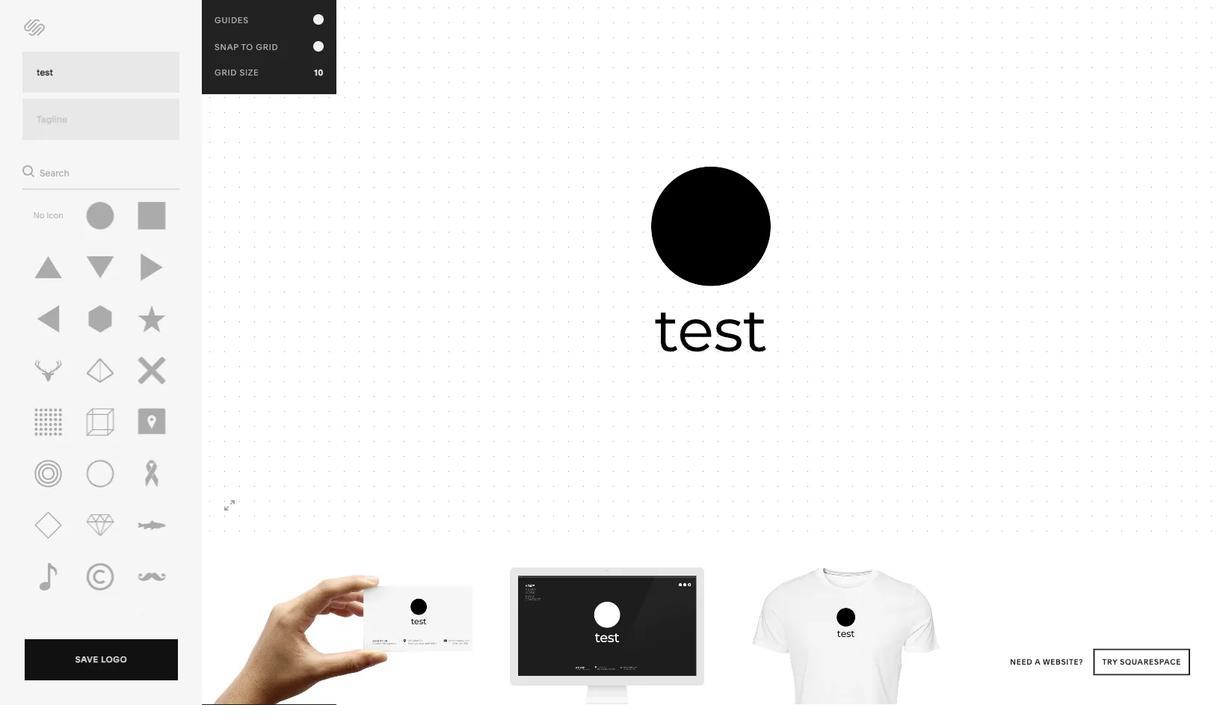 Task type: locate. For each thing, give the bounding box(es) containing it.
save logo button
[[25, 639, 178, 684]]

Name text field
[[22, 52, 179, 93]]

search
[[40, 167, 69, 178]]

try squarespace
[[1102, 658, 1181, 667]]

grid
[[215, 67, 237, 77]]

need a website?
[[1010, 658, 1086, 667]]

Tagline text field
[[22, 99, 179, 140]]

size
[[240, 67, 259, 77]]

grid size
[[215, 67, 259, 77]]



Task type: describe. For each thing, give the bounding box(es) containing it.
snap to grid
[[215, 42, 278, 52]]

try squarespace link
[[1093, 649, 1190, 676]]

no icon
[[33, 210, 63, 220]]

save logo
[[75, 655, 127, 665]]

guides
[[215, 15, 249, 25]]

try
[[1102, 658, 1118, 667]]

squarespace
[[1120, 658, 1181, 667]]

snap
[[215, 42, 239, 52]]

10
[[314, 67, 324, 77]]

icon
[[46, 210, 63, 220]]

search link
[[22, 161, 69, 181]]

to
[[241, 42, 253, 52]]

website?
[[1043, 658, 1084, 667]]

grid
[[256, 42, 278, 52]]

start over image
[[19, 14, 49, 41]]

a
[[1035, 658, 1041, 667]]

need
[[1010, 658, 1033, 667]]

save
[[75, 655, 99, 665]]

logo
[[101, 655, 127, 665]]

no
[[33, 210, 45, 220]]



Task type: vqa. For each thing, say whether or not it's contained in the screenshot.
PRIORITY.
no



